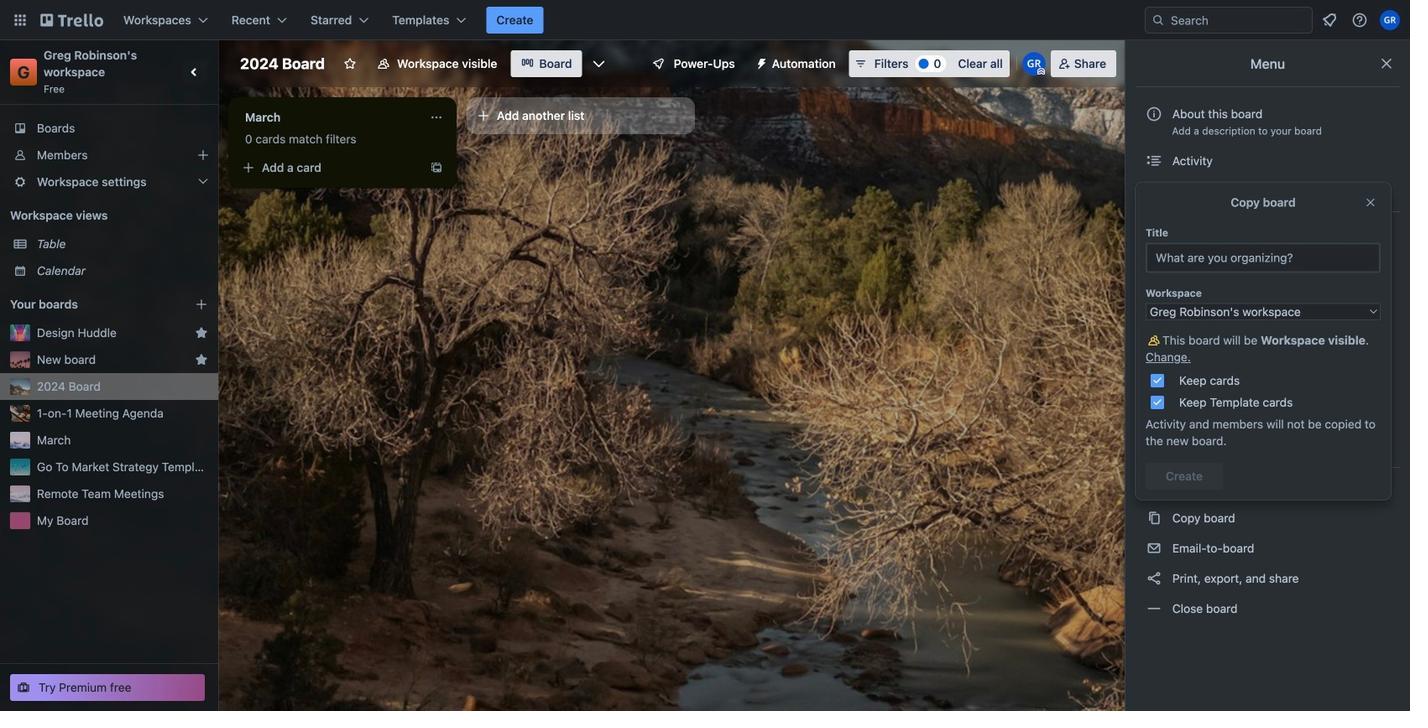 Task type: vqa. For each thing, say whether or not it's contained in the screenshot.
Back to home image
yes



Task type: locate. For each thing, give the bounding box(es) containing it.
star or unstar board image
[[343, 57, 357, 71]]

Search field
[[1165, 8, 1312, 32]]

11 sm image from the top
[[1146, 571, 1162, 588]]

0 vertical spatial starred icon image
[[195, 326, 208, 340]]

workspace navigation collapse icon image
[[183, 60, 206, 84]]

back to home image
[[40, 7, 103, 34]]

1 sm image from the top
[[1146, 153, 1162, 170]]

greg robinson (gregrobinson96) image
[[1022, 52, 1046, 76]]

starred icon image
[[195, 326, 208, 340], [195, 353, 208, 367]]

None text field
[[235, 104, 423, 131]]

10 sm image from the top
[[1146, 541, 1162, 557]]

None submit
[[1146, 463, 1223, 490]]

customize views image
[[591, 55, 607, 72]]

sm image
[[748, 50, 772, 74], [1146, 436, 1162, 452], [1146, 480, 1162, 497], [1146, 601, 1162, 618]]

sm image
[[1146, 153, 1162, 170], [1146, 183, 1162, 200], [1146, 224, 1162, 241], [1146, 315, 1162, 332], [1146, 332, 1162, 349], [1146, 345, 1162, 362], [1146, 375, 1162, 392], [1146, 405, 1162, 422], [1146, 510, 1162, 527], [1146, 541, 1162, 557], [1146, 571, 1162, 588]]

greg robinson (gregrobinson96) image
[[1380, 10, 1400, 30]]

2 starred icon image from the top
[[195, 353, 208, 367]]

7 sm image from the top
[[1146, 375, 1162, 392]]

1 vertical spatial starred icon image
[[195, 353, 208, 367]]

2 sm image from the top
[[1146, 183, 1162, 200]]



Task type: describe. For each thing, give the bounding box(es) containing it.
open information menu image
[[1351, 12, 1368, 29]]

this member is an admin of this board. image
[[1037, 68, 1045, 76]]

primary element
[[0, 0, 1410, 40]]

add board image
[[195, 298, 208, 311]]

6 sm image from the top
[[1146, 345, 1162, 362]]

3 sm image from the top
[[1146, 224, 1162, 241]]

Board name text field
[[232, 50, 333, 77]]

4 sm image from the top
[[1146, 315, 1162, 332]]

5 sm image from the top
[[1146, 332, 1162, 349]]

search image
[[1152, 13, 1165, 27]]

What are you organizing? text field
[[1146, 243, 1381, 273]]

your boards with 8 items element
[[10, 295, 170, 315]]

9 sm image from the top
[[1146, 510, 1162, 527]]

create from template… image
[[430, 161, 443, 175]]

8 sm image from the top
[[1146, 405, 1162, 422]]

1 starred icon image from the top
[[195, 326, 208, 340]]

0 notifications image
[[1319, 10, 1340, 30]]



